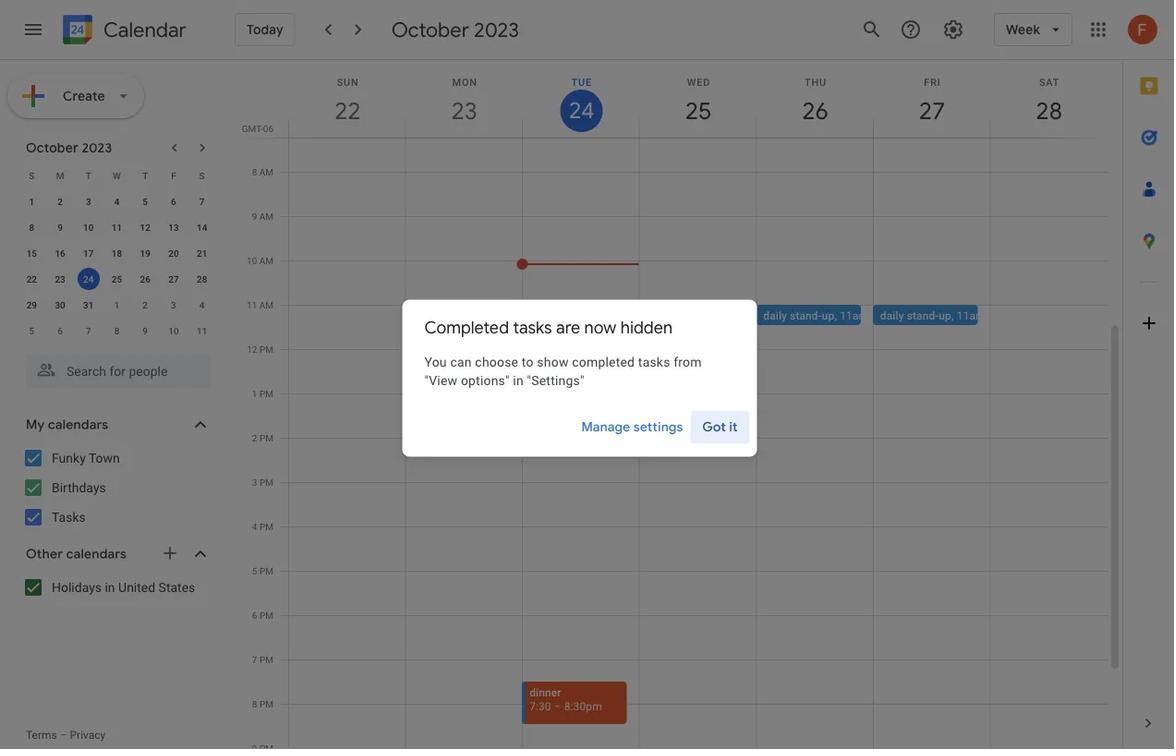 Task type: vqa. For each thing, say whether or not it's contained in the screenshot.


Task type: locate. For each thing, give the bounding box(es) containing it.
w
[[113, 170, 121, 181]]

4 row from the top
[[18, 240, 216, 266]]

2 vertical spatial 3
[[252, 477, 257, 488]]

9 up 16 element
[[57, 222, 63, 233]]

7 row from the top
[[18, 318, 216, 344]]

1 horizontal spatial ,
[[835, 309, 837, 322]]

november 2 element
[[134, 294, 156, 316]]

2 horizontal spatial 6
[[252, 610, 257, 621]]

2 horizontal spatial 10
[[247, 255, 257, 266]]

8 down gmt-
[[252, 166, 257, 177]]

6 for november 6 element at the top left of page
[[57, 325, 63, 336]]

29 element
[[21, 294, 43, 316]]

1 vertical spatial –
[[60, 729, 67, 742]]

1 horizontal spatial s
[[199, 170, 205, 181]]

6 up 7 pm
[[252, 610, 257, 621]]

daily stand-up button
[[639, 305, 752, 325]]

1 horizontal spatial 6
[[171, 196, 176, 207]]

24, today element
[[77, 268, 100, 290]]

row down the 25 "element" on the top left of page
[[18, 292, 216, 318]]

1
[[29, 196, 34, 207], [114, 299, 119, 310], [252, 388, 257, 399]]

11 for 11 am
[[247, 299, 257, 310]]

4 am from the top
[[259, 299, 273, 310]]

– right 7:30
[[554, 700, 561, 713]]

s
[[29, 170, 35, 181], [199, 170, 205, 181]]

4 pm from the top
[[260, 477, 273, 488]]

12 down '11 am'
[[247, 344, 257, 355]]

0 vertical spatial 12
[[140, 222, 150, 233]]

5 inside grid
[[252, 565, 257, 577]]

calendars
[[48, 417, 108, 433], [66, 546, 127, 563]]

26 element
[[134, 268, 156, 290]]

2 vertical spatial 6
[[252, 610, 257, 621]]

19
[[140, 248, 150, 259]]

11
[[112, 222, 122, 233], [247, 299, 257, 310], [197, 325, 207, 336]]

2 up from the left
[[705, 309, 718, 322]]

3 daily stand-up , 11am from the left
[[880, 309, 986, 322]]

11 am
[[247, 299, 273, 310]]

2 down 26 element
[[143, 299, 148, 310]]

0 horizontal spatial 5
[[29, 325, 34, 336]]

am
[[259, 166, 273, 177], [259, 211, 273, 222], [259, 255, 273, 266], [259, 299, 273, 310]]

1 pm
[[252, 388, 273, 399]]

up
[[588, 309, 601, 322], [705, 309, 718, 322], [822, 309, 835, 322], [939, 309, 952, 322]]

1 vertical spatial 2023
[[82, 140, 112, 156]]

9 pm from the top
[[260, 699, 273, 710]]

pm for 12 pm
[[260, 344, 273, 355]]

29
[[26, 299, 37, 310]]

1 horizontal spatial 2
[[143, 299, 148, 310]]

10
[[83, 222, 94, 233], [247, 255, 257, 266], [168, 325, 179, 336]]

from
[[674, 355, 702, 370]]

4 up from the left
[[939, 309, 952, 322]]

12 up 19
[[140, 222, 150, 233]]

11 down 10 am
[[247, 299, 257, 310]]

completed
[[425, 317, 509, 338]]

pm up the 8 pm
[[260, 654, 273, 665]]

0 horizontal spatial october
[[26, 140, 78, 156]]

row containing 29
[[18, 292, 216, 318]]

pm
[[260, 344, 273, 355], [260, 388, 273, 399], [260, 432, 273, 443], [260, 477, 273, 488], [260, 521, 273, 532], [260, 565, 273, 577], [260, 610, 273, 621], [260, 654, 273, 665], [260, 699, 273, 710]]

pm up 7 pm
[[260, 610, 273, 621]]

4 up 5 pm
[[252, 521, 257, 532]]

9 down november 2 element
[[143, 325, 148, 336]]

my calendars
[[26, 417, 108, 433]]

7 up the 8 pm
[[252, 654, 257, 665]]

,
[[601, 309, 603, 322], [835, 309, 837, 322], [952, 309, 954, 322]]

3
[[86, 196, 91, 207], [171, 299, 176, 310], [252, 477, 257, 488]]

row containing 15
[[18, 240, 216, 266]]

pm up "4 pm"
[[260, 477, 273, 488]]

pm for 6 pm
[[260, 610, 273, 621]]

21 element
[[191, 242, 213, 264]]

row
[[18, 163, 216, 188], [18, 188, 216, 214], [18, 214, 216, 240], [18, 240, 216, 266], [18, 266, 216, 292], [18, 292, 216, 318], [18, 318, 216, 344]]

november 3 element
[[163, 294, 185, 316]]

0 vertical spatial 2
[[57, 196, 63, 207]]

s left m
[[29, 170, 35, 181]]

26
[[140, 273, 150, 285]]

row down the "w"
[[18, 188, 216, 214]]

20 element
[[163, 242, 185, 264]]

united
[[118, 580, 155, 595]]

calendars up funky town
[[48, 417, 108, 433]]

0 vertical spatial 6
[[171, 196, 176, 207]]

other calendars
[[26, 546, 127, 563]]

in left united
[[105, 580, 115, 595]]

14 element
[[191, 216, 213, 238]]

october
[[391, 17, 469, 43], [26, 140, 78, 156]]

6 row from the top
[[18, 292, 216, 318]]

2 stand- from the left
[[673, 309, 705, 322]]

0 horizontal spatial 2023
[[82, 140, 112, 156]]

1 horizontal spatial 12
[[247, 344, 257, 355]]

22 element
[[21, 268, 43, 290]]

8
[[252, 166, 257, 177], [29, 222, 34, 233], [114, 325, 119, 336], [252, 699, 257, 710]]

calendars for other calendars
[[66, 546, 127, 563]]

8 down 7 pm
[[252, 699, 257, 710]]

5 pm from the top
[[260, 521, 273, 532]]

0 horizontal spatial 9
[[57, 222, 63, 233]]

0 vertical spatial 7
[[199, 196, 205, 207]]

1 horizontal spatial in
[[513, 373, 524, 388]]

1 horizontal spatial 9
[[143, 325, 148, 336]]

3 column header from the left
[[522, 60, 640, 138]]

t
[[86, 170, 91, 181], [142, 170, 148, 181]]

row group
[[18, 188, 216, 344]]

0 horizontal spatial tasks
[[513, 317, 552, 338]]

t left the "w"
[[86, 170, 91, 181]]

1 vertical spatial 4
[[199, 299, 205, 310]]

1 horizontal spatial 5
[[143, 196, 148, 207]]

1 vertical spatial tasks
[[638, 355, 670, 370]]

2 inside grid
[[252, 432, 257, 443]]

7 down 31 element
[[86, 325, 91, 336]]

5 down 29 element on the top of the page
[[29, 325, 34, 336]]

1 vertical spatial 5
[[29, 325, 34, 336]]

4 pm
[[252, 521, 273, 532]]

2 horizontal spatial 9
[[252, 211, 257, 222]]

23
[[55, 273, 65, 285]]

hidden
[[621, 317, 673, 338]]

10 am
[[247, 255, 273, 266]]

2 vertical spatial 10
[[168, 325, 179, 336]]

0 horizontal spatial 3
[[86, 196, 91, 207]]

calendars for my calendars
[[48, 417, 108, 433]]

6 pm from the top
[[260, 565, 273, 577]]

12 element
[[134, 216, 156, 238]]

3 , from the left
[[952, 309, 954, 322]]

0 vertical spatial 10
[[83, 222, 94, 233]]

2 up 3 pm
[[252, 432, 257, 443]]

pm up 3 pm
[[260, 432, 273, 443]]

2 horizontal spatial daily stand-up , 11am
[[880, 309, 986, 322]]

tasks up to
[[513, 317, 552, 338]]

0 horizontal spatial 6
[[57, 325, 63, 336]]

2 vertical spatial 7
[[252, 654, 257, 665]]

row containing 5
[[18, 318, 216, 344]]

6 down f
[[171, 196, 176, 207]]

8 am
[[252, 166, 273, 177]]

1 daily stand-up , 11am from the left
[[530, 309, 635, 322]]

2
[[57, 196, 63, 207], [143, 299, 148, 310], [252, 432, 257, 443]]

2 pm from the top
[[260, 388, 273, 399]]

10 for 10 am
[[247, 255, 257, 266]]

pm up 2 pm
[[260, 388, 273, 399]]

5 row from the top
[[18, 266, 216, 292]]

28
[[197, 273, 207, 285]]

2023
[[474, 17, 519, 43], [82, 140, 112, 156]]

8 pm from the top
[[260, 654, 273, 665]]

12 for 12
[[140, 222, 150, 233]]

1 horizontal spatial 10
[[168, 325, 179, 336]]

10 for november 10 "element"
[[168, 325, 179, 336]]

pm for 4 pm
[[260, 521, 273, 532]]

11 down november 4 element
[[197, 325, 207, 336]]

november 7 element
[[77, 320, 100, 342]]

7 pm from the top
[[260, 610, 273, 621]]

2 11am from the left
[[840, 309, 869, 322]]

2 vertical spatial 2
[[252, 432, 257, 443]]

calendars up 'holidays'
[[66, 546, 127, 563]]

12
[[140, 222, 150, 233], [247, 344, 257, 355]]

1 vertical spatial 6
[[57, 325, 63, 336]]

1 horizontal spatial daily stand-up , 11am
[[763, 309, 869, 322]]

pm up 5 pm
[[260, 521, 273, 532]]

2 horizontal spatial 1
[[252, 388, 257, 399]]

8 up 15 element at the top of the page
[[29, 222, 34, 233]]

1 horizontal spatial –
[[554, 700, 561, 713]]

0 vertical spatial 11
[[112, 222, 122, 233]]

5
[[143, 196, 148, 207], [29, 325, 34, 336], [252, 565, 257, 577]]

october 2023 grid
[[18, 163, 216, 344]]

1 horizontal spatial 2023
[[474, 17, 519, 43]]

27
[[168, 273, 179, 285]]

2 horizontal spatial 5
[[252, 565, 257, 577]]

0 horizontal spatial 2
[[57, 196, 63, 207]]

6 column header from the left
[[873, 60, 991, 138]]

0 horizontal spatial daily stand-up , 11am
[[530, 309, 635, 322]]

tab list
[[1124, 60, 1174, 698]]

dinner 7:30 – 8:30pm
[[530, 686, 602, 713]]

tasks
[[513, 317, 552, 338], [638, 355, 670, 370]]

2 am from the top
[[259, 211, 273, 222]]

11am
[[606, 309, 635, 322], [840, 309, 869, 322], [957, 309, 986, 322]]

8 for 8 pm
[[252, 699, 257, 710]]

am for 11 am
[[259, 299, 273, 310]]

row up "november 1" element
[[18, 266, 216, 292]]

0 vertical spatial –
[[554, 700, 561, 713]]

12 for 12 pm
[[247, 344, 257, 355]]

8 inside november 8 element
[[114, 325, 119, 336]]

2 horizontal spatial 3
[[252, 477, 257, 488]]

11 inside "element"
[[197, 325, 207, 336]]

2 row from the top
[[18, 188, 216, 214]]

1 for 1 pm
[[252, 388, 257, 399]]

1 down the 25 "element" on the top left of page
[[114, 299, 119, 310]]

pm for 7 pm
[[260, 654, 273, 665]]

tasks left 'from'
[[638, 355, 670, 370]]

0 horizontal spatial october 2023
[[26, 140, 112, 156]]

2 horizontal spatial 2
[[252, 432, 257, 443]]

0 horizontal spatial t
[[86, 170, 91, 181]]

3 11am from the left
[[957, 309, 986, 322]]

1 vertical spatial calendars
[[66, 546, 127, 563]]

funky
[[52, 450, 86, 466]]

1 vertical spatial 2
[[143, 299, 148, 310]]

10 down november 3 element
[[168, 325, 179, 336]]

8 pm
[[252, 699, 273, 710]]

pm down "4 pm"
[[260, 565, 273, 577]]

23 element
[[49, 268, 71, 290]]

11 up 18 at the top left of the page
[[112, 222, 122, 233]]

terms – privacy
[[26, 729, 106, 742]]

row up 11 element
[[18, 163, 216, 188]]

6 down 30 element
[[57, 325, 63, 336]]

row down 11 element
[[18, 240, 216, 266]]

daily
[[530, 309, 553, 322], [646, 309, 670, 322], [763, 309, 787, 322], [880, 309, 904, 322]]

1 up 15 element at the top of the page
[[29, 196, 34, 207]]

calendars inside dropdown button
[[48, 417, 108, 433]]

3 pm from the top
[[260, 432, 273, 443]]

10 inside "element"
[[168, 325, 179, 336]]

4 column header from the left
[[639, 60, 757, 138]]

1 11am from the left
[[606, 309, 635, 322]]

am down 9 am
[[259, 255, 273, 266]]

row down "november 1" element
[[18, 318, 216, 344]]

8 down "november 1" element
[[114, 325, 119, 336]]

s right f
[[199, 170, 205, 181]]

2 horizontal spatial 11am
[[957, 309, 986, 322]]

in
[[513, 373, 524, 388], [105, 580, 115, 595]]

7 for november 7 element
[[86, 325, 91, 336]]

3 down 27 element
[[171, 299, 176, 310]]

1 vertical spatial 10
[[247, 255, 257, 266]]

4 stand- from the left
[[907, 309, 939, 322]]

9 up 10 am
[[252, 211, 257, 222]]

9 for november 9 element
[[143, 325, 148, 336]]

21
[[197, 248, 207, 259]]

pm down 7 pm
[[260, 699, 273, 710]]

am down 8 am
[[259, 211, 273, 222]]

0 horizontal spatial s
[[29, 170, 35, 181]]

daily stand-up , 11am
[[530, 309, 635, 322], [763, 309, 869, 322], [880, 309, 986, 322]]

2 horizontal spatial 4
[[252, 521, 257, 532]]

6
[[171, 196, 176, 207], [57, 325, 63, 336], [252, 610, 257, 621]]

row group containing 1
[[18, 188, 216, 344]]

2 down m
[[57, 196, 63, 207]]

3 am from the top
[[259, 255, 273, 266]]

1 column header from the left
[[288, 60, 406, 138]]

1 vertical spatial 3
[[171, 299, 176, 310]]

7 up 14 element
[[199, 196, 205, 207]]

1 am from the top
[[259, 166, 273, 177]]

1 down the 12 pm on the top of the page
[[252, 388, 257, 399]]

27 element
[[163, 268, 185, 290]]

–
[[554, 700, 561, 713], [60, 729, 67, 742]]

1 vertical spatial in
[[105, 580, 115, 595]]

calendars inside dropdown button
[[66, 546, 127, 563]]

pm for 5 pm
[[260, 565, 273, 577]]

1 horizontal spatial october 2023
[[391, 17, 519, 43]]

10 up '11 am'
[[247, 255, 257, 266]]

3 row from the top
[[18, 214, 216, 240]]

10 up 17
[[83, 222, 94, 233]]

3 up 10 element
[[86, 196, 91, 207]]

stand-
[[556, 309, 588, 322], [673, 309, 705, 322], [790, 309, 822, 322], [907, 309, 939, 322]]

– right 'terms' link
[[60, 729, 67, 742]]

0 vertical spatial calendars
[[48, 417, 108, 433]]

12 inside "element"
[[140, 222, 150, 233]]

2 horizontal spatial 11
[[247, 299, 257, 310]]

2 for november 2 element
[[143, 299, 148, 310]]

4 up 11 element
[[114, 196, 119, 207]]

5 down "4 pm"
[[252, 565, 257, 577]]

november 4 element
[[191, 294, 213, 316]]

10 for 10 element
[[83, 222, 94, 233]]

1 horizontal spatial 11
[[197, 325, 207, 336]]

1 for "november 1" element
[[114, 299, 119, 310]]

1 row from the top
[[18, 163, 216, 188]]

1 horizontal spatial 3
[[171, 299, 176, 310]]

1 horizontal spatial october
[[391, 17, 469, 43]]

1 daily from the left
[[530, 309, 553, 322]]

1 s from the left
[[29, 170, 35, 181]]

12 pm
[[247, 344, 273, 355]]

1 vertical spatial 12
[[247, 344, 257, 355]]

2 vertical spatial 11
[[197, 325, 207, 336]]

0 horizontal spatial 12
[[140, 222, 150, 233]]

None search field
[[0, 347, 229, 388]]

0 horizontal spatial 10
[[83, 222, 94, 233]]

1 horizontal spatial tasks
[[638, 355, 670, 370]]

terms link
[[26, 729, 57, 742]]

11 element
[[106, 216, 128, 238]]

2 daily from the left
[[646, 309, 670, 322]]

1 pm from the top
[[260, 344, 273, 355]]

1 horizontal spatial 7
[[199, 196, 205, 207]]

row up 18 element
[[18, 214, 216, 240]]

f
[[171, 170, 176, 181]]

2 vertical spatial 5
[[252, 565, 257, 577]]

10 inside grid
[[247, 255, 257, 266]]

column header
[[288, 60, 406, 138], [405, 60, 523, 138], [522, 60, 640, 138], [639, 60, 757, 138], [756, 60, 874, 138], [873, 60, 991, 138], [990, 60, 1108, 138]]

2 horizontal spatial ,
[[952, 309, 954, 322]]

0 horizontal spatial 11am
[[606, 309, 635, 322]]

calendar
[[103, 17, 187, 43]]

3 pm
[[252, 477, 273, 488]]

today button
[[235, 13, 295, 46]]

1 vertical spatial 1
[[114, 299, 119, 310]]

1 vertical spatial 11
[[247, 299, 257, 310]]

0 vertical spatial tasks
[[513, 317, 552, 338]]

0 horizontal spatial 4
[[114, 196, 119, 207]]

3 up "4 pm"
[[252, 477, 257, 488]]

t left f
[[142, 170, 148, 181]]

0 horizontal spatial 11
[[112, 222, 122, 233]]

pm up 1 pm
[[260, 344, 273, 355]]

11 for november 11 "element"
[[197, 325, 207, 336]]

3 stand- from the left
[[790, 309, 822, 322]]

24 cell
[[74, 266, 103, 292]]

1 horizontal spatial 4
[[199, 299, 205, 310]]

0 horizontal spatial –
[[60, 729, 67, 742]]

0 vertical spatial october
[[391, 17, 469, 43]]

0 horizontal spatial 7
[[86, 325, 91, 336]]

7
[[199, 196, 205, 207], [86, 325, 91, 336], [252, 654, 257, 665]]

4 up november 11 "element"
[[199, 299, 205, 310]]

2 vertical spatial 4
[[252, 521, 257, 532]]

2 horizontal spatial 7
[[252, 654, 257, 665]]

in down to
[[513, 373, 524, 388]]

1 vertical spatial 7
[[86, 325, 91, 336]]

17
[[83, 248, 94, 259]]

0 vertical spatial 1
[[29, 196, 34, 207]]

pm for 8 pm
[[260, 699, 273, 710]]

2 vertical spatial 1
[[252, 388, 257, 399]]

1 horizontal spatial t
[[142, 170, 148, 181]]

am up the 12 pm on the top of the page
[[259, 299, 273, 310]]

november 9 element
[[134, 320, 156, 342]]

1 inside grid
[[252, 388, 257, 399]]

0 horizontal spatial 1
[[29, 196, 34, 207]]

14
[[197, 222, 207, 233]]

5 up 12 "element" at the top
[[143, 196, 148, 207]]

11 inside grid
[[247, 299, 257, 310]]

row containing 1
[[18, 188, 216, 214]]

to
[[522, 355, 534, 370]]

1 horizontal spatial 1
[[114, 299, 119, 310]]

november 6 element
[[49, 320, 71, 342]]

0 horizontal spatial ,
[[601, 309, 603, 322]]

am down 06 at the top
[[259, 166, 273, 177]]

grid
[[237, 60, 1123, 749]]

25
[[112, 273, 122, 285]]

0 vertical spatial 3
[[86, 196, 91, 207]]

0 vertical spatial in
[[513, 373, 524, 388]]

october 2023
[[391, 17, 519, 43], [26, 140, 112, 156]]

1 horizontal spatial 11am
[[840, 309, 869, 322]]

options"
[[461, 373, 510, 388]]



Task type: describe. For each thing, give the bounding box(es) containing it.
gmt-06
[[242, 123, 273, 134]]

my
[[26, 417, 45, 433]]

4 for 4 pm
[[252, 521, 257, 532]]

06
[[263, 123, 273, 134]]

up inside button
[[705, 309, 718, 322]]

5 pm
[[252, 565, 273, 577]]

"settings"
[[527, 373, 584, 388]]

in inside you can choose to show completed tasks from "view options" in "settings"
[[513, 373, 524, 388]]

am for 8 am
[[259, 166, 273, 177]]

tasks inside you can choose to show completed tasks from "view options" in "settings"
[[638, 355, 670, 370]]

8 for 8 am
[[252, 166, 257, 177]]

2 pm
[[252, 432, 273, 443]]

pm for 1 pm
[[260, 388, 273, 399]]

november 11 element
[[191, 320, 213, 342]]

funky town
[[52, 450, 120, 466]]

holidays
[[52, 580, 102, 595]]

7:30
[[530, 700, 551, 713]]

3 for 3 pm
[[252, 477, 257, 488]]

0 vertical spatial october 2023
[[391, 17, 519, 43]]

m
[[56, 170, 64, 181]]

30
[[55, 299, 65, 310]]

20
[[168, 248, 179, 259]]

15 element
[[21, 242, 43, 264]]

gmt-
[[242, 123, 263, 134]]

5 for 5 pm
[[252, 565, 257, 577]]

2 column header from the left
[[405, 60, 523, 138]]

november 8 element
[[106, 320, 128, 342]]

pm for 2 pm
[[260, 432, 273, 443]]

6 pm
[[252, 610, 273, 621]]

you can choose to show completed tasks from "view options" in "settings"
[[425, 355, 702, 388]]

terms
[[26, 729, 57, 742]]

19 element
[[134, 242, 156, 264]]

11 for 11 element
[[112, 222, 122, 233]]

8 for november 8 element
[[114, 325, 119, 336]]

17 element
[[77, 242, 100, 264]]

– inside dinner 7:30 – 8:30pm
[[554, 700, 561, 713]]

31
[[83, 299, 94, 310]]

birthdays
[[52, 480, 106, 495]]

3 up from the left
[[822, 309, 835, 322]]

4 for november 4 element
[[199, 299, 205, 310]]

7 pm
[[252, 654, 273, 665]]

16
[[55, 248, 65, 259]]

1 vertical spatial october
[[26, 140, 78, 156]]

"view
[[425, 373, 458, 388]]

16 element
[[49, 242, 71, 264]]

daily inside button
[[646, 309, 670, 322]]

0 vertical spatial 5
[[143, 196, 148, 207]]

are
[[556, 317, 580, 338]]

9 am
[[252, 211, 273, 222]]

completed
[[572, 355, 635, 370]]

pm for 3 pm
[[260, 477, 273, 488]]

november 1 element
[[106, 294, 128, 316]]

1 up from the left
[[588, 309, 601, 322]]

18 element
[[106, 242, 128, 264]]

30 element
[[49, 294, 71, 316]]

my calendars list
[[4, 443, 229, 532]]

completed tasks are now hidden alert dialog
[[402, 300, 757, 457]]

25 element
[[106, 268, 128, 290]]

13 element
[[163, 216, 185, 238]]

calendar element
[[59, 11, 187, 52]]

row containing s
[[18, 163, 216, 188]]

1 t from the left
[[86, 170, 91, 181]]

13
[[168, 222, 179, 233]]

can
[[450, 355, 472, 370]]

privacy link
[[70, 729, 106, 742]]

my calendars button
[[4, 410, 229, 440]]

9 for 9 am
[[252, 211, 257, 222]]

am for 10 am
[[259, 255, 273, 266]]

3 daily from the left
[[763, 309, 787, 322]]

0 vertical spatial 4
[[114, 196, 119, 207]]

privacy
[[70, 729, 106, 742]]

completed tasks are now hidden
[[425, 317, 673, 338]]

24
[[83, 273, 94, 285]]

8:30pm
[[564, 700, 602, 713]]

7 column header from the left
[[990, 60, 1108, 138]]

other
[[26, 546, 63, 563]]

town
[[89, 450, 120, 466]]

2 s from the left
[[199, 170, 205, 181]]

you
[[425, 355, 447, 370]]

row containing 8
[[18, 214, 216, 240]]

0 vertical spatial 2023
[[474, 17, 519, 43]]

holidays in united states
[[52, 580, 195, 595]]

0 horizontal spatial in
[[105, 580, 115, 595]]

18
[[112, 248, 122, 259]]

today
[[247, 21, 283, 38]]

22
[[26, 273, 37, 285]]

6 for 6 pm
[[252, 610, 257, 621]]

states
[[159, 580, 195, 595]]

tasks
[[52, 510, 86, 525]]

november 5 element
[[21, 320, 43, 342]]

10 element
[[77, 216, 100, 238]]

28 element
[[191, 268, 213, 290]]

2 daily stand-up , 11am from the left
[[763, 309, 869, 322]]

november 10 element
[[163, 320, 185, 342]]

2 for 2 pm
[[252, 432, 257, 443]]

am for 9 am
[[259, 211, 273, 222]]

5 for "november 5" element
[[29, 325, 34, 336]]

grid containing daily stand-up
[[237, 60, 1123, 749]]

5 column header from the left
[[756, 60, 874, 138]]

dinner
[[530, 686, 561, 699]]

show
[[537, 355, 569, 370]]

stand- inside button
[[673, 309, 705, 322]]

1 stand- from the left
[[556, 309, 588, 322]]

2 t from the left
[[142, 170, 148, 181]]

row containing 22
[[18, 266, 216, 292]]

4 daily from the left
[[880, 309, 904, 322]]

3 for november 3 element
[[171, 299, 176, 310]]

daily stand-up
[[646, 309, 718, 322]]

7 for 7 pm
[[252, 654, 257, 665]]

15
[[26, 248, 37, 259]]

1 , from the left
[[601, 309, 603, 322]]

31 element
[[77, 294, 100, 316]]

1 vertical spatial october 2023
[[26, 140, 112, 156]]

other calendars button
[[4, 540, 229, 569]]

2 , from the left
[[835, 309, 837, 322]]

calendar heading
[[100, 17, 187, 43]]

choose
[[475, 355, 519, 370]]

now
[[584, 317, 617, 338]]



